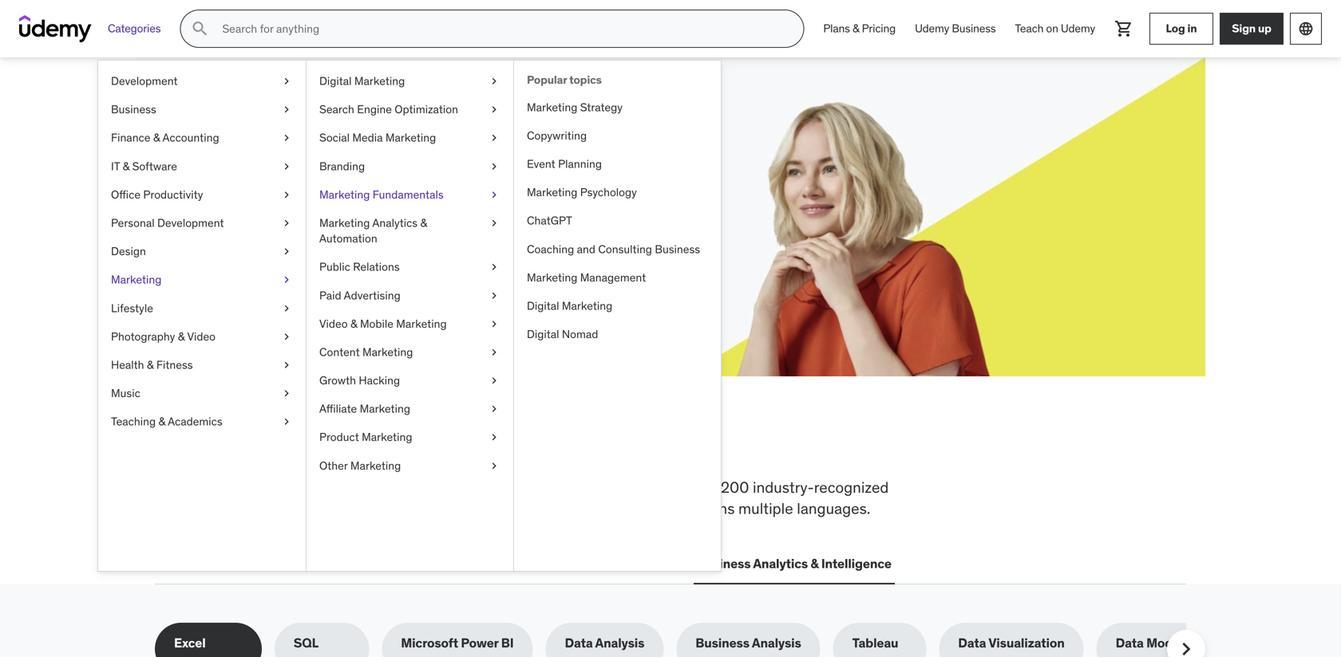 Task type: locate. For each thing, give the bounding box(es) containing it.
udemy right on at top
[[1061, 21, 1096, 36]]

it for it & software
[[111, 159, 120, 173]]

finance
[[111, 131, 150, 145]]

development down office productivity link
[[157, 216, 224, 230]]

xsmall image inside digital marketing "link"
[[488, 73, 501, 89]]

one
[[540, 426, 597, 467]]

0 vertical spatial and
[[577, 242, 596, 257]]

xsmall image inside search engine optimization link
[[488, 102, 501, 118]]

analytics inside button
[[753, 556, 808, 573]]

digital marketing up engine
[[319, 74, 405, 88]]

1 vertical spatial development
[[157, 216, 224, 230]]

0 horizontal spatial your
[[258, 166, 283, 183]]

digital marketing up digital nomad
[[527, 299, 613, 313]]

at
[[471, 166, 482, 183]]

paid
[[319, 288, 341, 303]]

web development
[[158, 556, 268, 573]]

1 udemy from the left
[[915, 21, 950, 36]]

xsmall image inside public relations link
[[488, 260, 501, 275]]

xsmall image for personal development
[[280, 216, 293, 231]]

& up office
[[123, 159, 130, 173]]

chatgpt link
[[514, 207, 721, 235]]

skills
[[212, 127, 284, 160]]

digital marketing link down 'management'
[[514, 292, 721, 321]]

the
[[208, 426, 259, 467]]

0 vertical spatial development
[[111, 74, 178, 88]]

data
[[486, 556, 514, 573], [565, 636, 593, 652], [958, 636, 986, 652], [1116, 636, 1144, 652]]

digital up search in the left top of the page
[[319, 74, 352, 88]]

xsmall image inside growth hacking link
[[488, 373, 501, 389]]

business inside topic filters element
[[696, 636, 750, 652]]

engine
[[357, 102, 392, 117]]

coaching and consulting business link
[[514, 235, 721, 264]]

in right log
[[1188, 21, 1197, 36]]

it certifications
[[287, 556, 381, 573]]

health & fitness
[[111, 358, 193, 372]]

it inside it certifications "button"
[[287, 556, 297, 573]]

0 vertical spatial analytics
[[372, 216, 418, 230]]

digital for digital nomad link
[[527, 327, 559, 342]]

xsmall image inside lifestyle link
[[280, 301, 293, 316]]

development right web
[[188, 556, 268, 573]]

1 horizontal spatial for
[[666, 478, 685, 497]]

xsmall image
[[280, 73, 293, 89], [280, 102, 293, 118], [488, 102, 501, 118], [280, 130, 293, 146], [488, 130, 501, 146], [488, 159, 501, 174], [488, 187, 501, 203], [488, 216, 501, 231], [280, 244, 293, 260], [488, 260, 501, 275], [280, 272, 293, 288], [280, 301, 293, 316], [488, 316, 501, 332], [488, 345, 501, 361], [280, 358, 293, 373], [488, 373, 501, 389], [488, 402, 501, 417], [280, 415, 293, 430], [488, 459, 501, 474]]

marketing down popular
[[527, 100, 578, 114]]

0 horizontal spatial analysis
[[595, 636, 645, 652]]

1 horizontal spatial your
[[331, 127, 389, 160]]

health & fitness link
[[98, 351, 306, 380]]

finance & accounting
[[111, 131, 219, 145]]

2 vertical spatial development
[[188, 556, 268, 573]]

xsmall image
[[488, 73, 501, 89], [280, 159, 293, 174], [280, 187, 293, 203], [280, 216, 293, 231], [488, 288, 501, 304], [280, 329, 293, 345], [280, 386, 293, 402], [488, 430, 501, 446]]

0 horizontal spatial and
[[577, 242, 596, 257]]

marketing down affiliate marketing
[[362, 431, 412, 445]]

xsmall image inside marketing analytics & automation link
[[488, 216, 501, 231]]

development inside 'link'
[[111, 74, 178, 88]]

& left mobile
[[350, 317, 357, 331]]

xsmall image inside the content marketing link
[[488, 345, 501, 361]]

2 vertical spatial digital
[[527, 327, 559, 342]]

xsmall image for marketing analytics & automation
[[488, 216, 501, 231]]

video down paid
[[319, 317, 348, 331]]

digital marketing link up optimization
[[307, 67, 513, 95]]

0 vertical spatial it
[[111, 159, 120, 173]]

growth hacking
[[319, 374, 400, 388]]

product
[[319, 431, 359, 445]]

xsmall image inside video & mobile marketing link
[[488, 316, 501, 332]]

it for it certifications
[[287, 556, 297, 573]]

a
[[367, 166, 374, 183]]

1 horizontal spatial analysis
[[752, 636, 801, 652]]

marketing down video & mobile marketing
[[363, 345, 413, 360]]

teach
[[1015, 21, 1044, 36]]

xsmall image for health & fitness
[[280, 358, 293, 373]]

xsmall image for digital marketing
[[488, 73, 501, 89]]

mobile
[[360, 317, 394, 331]]

marketing up engine
[[354, 74, 405, 88]]

affiliate
[[319, 402, 357, 417]]

development
[[111, 74, 178, 88], [157, 216, 224, 230], [188, 556, 268, 573]]

digital left "nomad"
[[527, 327, 559, 342]]

0 vertical spatial digital marketing
[[319, 74, 405, 88]]

digital marketing inside marketing fundamentals element
[[527, 299, 613, 313]]

development down categories dropdown button
[[111, 74, 178, 88]]

xsmall image inside "finance & accounting" link
[[280, 130, 293, 146]]

& up fitness
[[178, 330, 185, 344]]

data inside button
[[486, 556, 514, 573]]

analytics for marketing
[[372, 216, 418, 230]]

log in
[[1166, 21, 1197, 36]]

digital nomad link
[[514, 321, 721, 349]]

1 vertical spatial for
[[666, 478, 685, 497]]

for
[[289, 127, 326, 160], [666, 478, 685, 497]]

xsmall image inside music 'link'
[[280, 386, 293, 402]]

planning
[[558, 157, 602, 171]]

marketing
[[354, 74, 405, 88], [527, 100, 578, 114], [386, 131, 436, 145], [527, 185, 578, 200], [319, 188, 370, 202], [319, 216, 370, 230], [527, 271, 578, 285], [111, 273, 162, 287], [562, 299, 613, 313], [396, 317, 447, 331], [363, 345, 413, 360], [360, 402, 410, 417], [362, 431, 412, 445], [350, 459, 401, 473]]

udemy business
[[915, 21, 996, 36]]

tableau
[[853, 636, 899, 652]]

udemy inside "link"
[[1061, 21, 1096, 36]]

marketing psychology link
[[514, 179, 721, 207]]

science
[[516, 556, 564, 573]]

xsmall image inside paid advertising 'link'
[[488, 288, 501, 304]]

& left intelligence
[[811, 556, 819, 573]]

1 horizontal spatial analytics
[[753, 556, 808, 573]]

photography
[[111, 330, 175, 344]]

skills up supports
[[342, 478, 376, 497]]

digital
[[319, 74, 352, 88], [527, 299, 559, 313], [527, 327, 559, 342]]

1 vertical spatial it
[[287, 556, 297, 573]]

xsmall image inside photography & video link
[[280, 329, 293, 345]]

web
[[158, 556, 185, 573]]

communication
[[583, 556, 678, 573]]

public relations
[[319, 260, 400, 274]]

branding link
[[307, 152, 513, 181]]

with
[[340, 166, 364, 183]]

0 horizontal spatial it
[[111, 159, 120, 173]]

xsmall image for growth hacking
[[488, 373, 501, 389]]

0 vertical spatial for
[[289, 127, 326, 160]]

2 udemy from the left
[[1061, 21, 1096, 36]]

& right finance
[[153, 131, 160, 145]]

marketing up automation
[[319, 216, 370, 230]]

analytics down fundamentals
[[372, 216, 418, 230]]

1 vertical spatial digital
[[527, 299, 559, 313]]

& right teaching
[[158, 415, 165, 429]]

office productivity
[[111, 188, 203, 202]]

1 analysis from the left
[[595, 636, 645, 652]]

& right the health
[[147, 358, 154, 372]]

data left "science"
[[486, 556, 514, 573]]

xsmall image inside development 'link'
[[280, 73, 293, 89]]

marketing analytics & automation
[[319, 216, 427, 246]]

xsmall image for paid advertising
[[488, 288, 501, 304]]

business inside business link
[[111, 102, 156, 117]]

xsmall image for business
[[280, 102, 293, 118]]

xsmall image inside personal development link
[[280, 216, 293, 231]]

data left visualization on the right bottom of the page
[[958, 636, 986, 652]]

xsmall image inside marketing link
[[280, 272, 293, 288]]

xsmall image inside teaching & academics link
[[280, 415, 293, 430]]

for inside covering critical workplace skills to technical topics, including prep content for over 200 industry-recognized certifications, our catalog supports well-rounded professional development and spans multiple languages.
[[666, 478, 685, 497]]

0 horizontal spatial in
[[503, 426, 534, 467]]

1 vertical spatial and
[[666, 500, 691, 519]]

1 vertical spatial digital marketing link
[[514, 292, 721, 321]]

content marketing link
[[307, 339, 513, 367]]

0 vertical spatial digital marketing link
[[307, 67, 513, 95]]

udemy right pricing
[[915, 21, 950, 36]]

it left the certifications
[[287, 556, 297, 573]]

management
[[580, 271, 646, 285]]

content marketing
[[319, 345, 413, 360]]

2 analysis from the left
[[752, 636, 801, 652]]

data visualization
[[958, 636, 1065, 652]]

development inside button
[[188, 556, 268, 573]]

1 horizontal spatial digital marketing
[[527, 299, 613, 313]]

0 horizontal spatial udemy
[[915, 21, 950, 36]]

xsmall image for product marketing
[[488, 430, 501, 446]]

marketing inside marketing analytics & automation
[[319, 216, 370, 230]]

it inside "it & software" link
[[111, 159, 120, 173]]

consulting
[[598, 242, 652, 257]]

0 vertical spatial in
[[1188, 21, 1197, 36]]

0 horizontal spatial for
[[289, 127, 326, 160]]

0 horizontal spatial digital marketing
[[319, 74, 405, 88]]

0 vertical spatial digital
[[319, 74, 352, 88]]

1 vertical spatial skills
[[342, 478, 376, 497]]

1 horizontal spatial it
[[287, 556, 297, 573]]

it
[[111, 159, 120, 173], [287, 556, 297, 573]]

business
[[952, 21, 996, 36], [111, 102, 156, 117], [655, 242, 700, 257], [697, 556, 751, 573], [696, 636, 750, 652]]

data left 'modeling'
[[1116, 636, 1144, 652]]

marketing down marketing management on the top left of page
[[562, 299, 613, 313]]

digital up digital nomad
[[527, 299, 559, 313]]

& for academics
[[158, 415, 165, 429]]

xsmall image inside other marketing link
[[488, 459, 501, 474]]

multiple
[[739, 500, 793, 519]]

accounting
[[162, 131, 219, 145]]

xsmall image inside business link
[[280, 102, 293, 118]]

0 horizontal spatial analytics
[[372, 216, 418, 230]]

skills up workplace
[[265, 426, 351, 467]]

health
[[111, 358, 144, 372]]

xsmall image inside office productivity link
[[280, 187, 293, 203]]

xsmall image for marketing fundamentals
[[488, 187, 501, 203]]

personal
[[111, 216, 155, 230]]

and up marketing management on the top left of page
[[577, 242, 596, 257]]

and down over
[[666, 500, 691, 519]]

200
[[721, 478, 749, 497]]

academics
[[168, 415, 223, 429]]

xsmall image for public relations
[[488, 260, 501, 275]]

video down lifestyle link
[[187, 330, 216, 344]]

business inside 'udemy business' link
[[952, 21, 996, 36]]

1 vertical spatial digital marketing
[[527, 299, 613, 313]]

personal development link
[[98, 209, 306, 238]]

personal development
[[111, 216, 224, 230]]

xsmall image for branding
[[488, 159, 501, 174]]

business inside business analytics & intelligence button
[[697, 556, 751, 573]]

Search for anything text field
[[219, 15, 784, 42]]

analytics down multiple
[[753, 556, 808, 573]]

0 vertical spatial skills
[[265, 426, 351, 467]]

and inside marketing fundamentals element
[[577, 242, 596, 257]]

popular
[[527, 73, 567, 87]]

analytics inside marketing analytics & automation
[[372, 216, 418, 230]]

log
[[1166, 21, 1185, 36]]

microsoft power bi
[[401, 636, 514, 652]]

sign
[[1232, 21, 1256, 36]]

public relations link
[[307, 253, 513, 282]]

xsmall image inside marketing fundamentals link
[[488, 187, 501, 203]]

marketing fundamentals
[[319, 188, 444, 202]]

professional
[[487, 500, 570, 519]]

marketing up the chatgpt
[[527, 185, 578, 200]]

media
[[352, 131, 383, 145]]

1 horizontal spatial udemy
[[1061, 21, 1096, 36]]

xsmall image for video & mobile marketing
[[488, 316, 501, 332]]

xsmall image for design
[[280, 244, 293, 260]]

marketing strategy
[[527, 100, 623, 114]]

data for data analysis
[[565, 636, 593, 652]]

it up office
[[111, 159, 120, 173]]

1 horizontal spatial and
[[666, 500, 691, 519]]

categories button
[[98, 10, 170, 48]]

0 vertical spatial your
[[331, 127, 389, 160]]

1 vertical spatial analytics
[[753, 556, 808, 573]]

xsmall image inside branding link
[[488, 159, 501, 174]]

& down marketing fundamentals link
[[420, 216, 427, 230]]

0 horizontal spatial digital marketing link
[[307, 67, 513, 95]]

udemy image
[[19, 15, 92, 42]]

& for fitness
[[147, 358, 154, 372]]

xsmall image inside affiliate marketing link
[[488, 402, 501, 417]]

xsmall image inside "it & software" link
[[280, 159, 293, 174]]

xsmall image inside the design link
[[280, 244, 293, 260]]

teaching
[[111, 415, 156, 429]]

for up potential
[[289, 127, 326, 160]]

for left over
[[666, 478, 685, 497]]

marketing down paid advertising 'link'
[[396, 317, 447, 331]]

data right bi
[[565, 636, 593, 652]]

digital marketing for the rightmost digital marketing "link"
[[527, 299, 613, 313]]

xsmall image inside product marketing link
[[488, 430, 501, 446]]

power
[[461, 636, 499, 652]]

digital marketing for leftmost digital marketing "link"
[[319, 74, 405, 88]]

xsmall image inside the 'social media marketing' link
[[488, 130, 501, 146]]

& right plans
[[853, 21, 859, 36]]

xsmall image inside health & fitness link
[[280, 358, 293, 373]]

visualization
[[989, 636, 1065, 652]]

it certifications button
[[284, 546, 384, 584]]

finance & accounting link
[[98, 124, 306, 152]]

in up including at left bottom
[[503, 426, 534, 467]]



Task type: describe. For each thing, give the bounding box(es) containing it.
xsmall image for affiliate marketing
[[488, 402, 501, 417]]

xsmall image for office productivity
[[280, 187, 293, 203]]

excel
[[174, 636, 206, 652]]

& for accounting
[[153, 131, 160, 145]]

skills for your future expand your potential with a course. starting at just $12.99 through dec 15.
[[212, 127, 506, 201]]

social media marketing
[[319, 131, 436, 145]]

& for pricing
[[853, 21, 859, 36]]

marketing down search engine optimization link
[[386, 131, 436, 145]]

our
[[251, 500, 273, 519]]

teach on udemy link
[[1006, 10, 1105, 48]]

xsmall image for it & software
[[280, 159, 293, 174]]

& for mobile
[[350, 317, 357, 331]]

business analytics & intelligence
[[697, 556, 892, 573]]

digital for leftmost digital marketing "link"
[[319, 74, 352, 88]]

for inside skills for your future expand your potential with a course. starting at just $12.99 through dec 15.
[[289, 127, 326, 160]]

xsmall image for marketing
[[280, 272, 293, 288]]

intelligence
[[822, 556, 892, 573]]

lifestyle
[[111, 301, 153, 316]]

just
[[485, 166, 506, 183]]

all the skills you need in one place
[[155, 426, 687, 467]]

topics
[[569, 73, 602, 87]]

analytics for business
[[753, 556, 808, 573]]

chatgpt
[[527, 214, 572, 228]]

& inside marketing analytics & automation
[[420, 216, 427, 230]]

and inside covering critical workplace skills to technical topics, including prep content for over 200 industry-recognized certifications, our catalog supports well-rounded professional development and spans multiple languages.
[[666, 500, 691, 519]]

prep
[[575, 478, 607, 497]]

branding
[[319, 159, 365, 173]]

1 horizontal spatial digital marketing link
[[514, 292, 721, 321]]

xsmall image for teaching & academics
[[280, 415, 293, 430]]

data science
[[486, 556, 564, 573]]

on
[[1046, 21, 1059, 36]]

plans & pricing link
[[814, 10, 906, 48]]

other
[[319, 459, 348, 473]]

over
[[688, 478, 717, 497]]

shopping cart with 0 items image
[[1115, 19, 1134, 38]]

spans
[[695, 500, 735, 519]]

& inside button
[[811, 556, 819, 573]]

microsoft
[[401, 636, 458, 652]]

music
[[111, 386, 140, 401]]

copywriting
[[527, 128, 587, 143]]

xsmall image for search engine optimization
[[488, 102, 501, 118]]

photography & video
[[111, 330, 216, 344]]

growth
[[319, 374, 356, 388]]

teaching & academics
[[111, 415, 223, 429]]

& for software
[[123, 159, 130, 173]]

bi
[[501, 636, 514, 652]]

skills inside covering critical workplace skills to technical topics, including prep content for over 200 industry-recognized certifications, our catalog supports well-rounded professional development and spans multiple languages.
[[342, 478, 376, 497]]

analysis for data analysis
[[595, 636, 645, 652]]

sql
[[294, 636, 319, 652]]

photography & video link
[[98, 323, 306, 351]]

marketing fundamentals element
[[513, 61, 721, 572]]

development for personal
[[157, 216, 224, 230]]

marketing down with
[[319, 188, 370, 202]]

xsmall image for other marketing
[[488, 459, 501, 474]]

search engine optimization
[[319, 102, 458, 117]]

1 horizontal spatial in
[[1188, 21, 1197, 36]]

xsmall image for social media marketing
[[488, 130, 501, 146]]

marketing up "to"
[[350, 459, 401, 473]]

search engine optimization link
[[307, 95, 513, 124]]

it & software
[[111, 159, 177, 173]]

product marketing
[[319, 431, 412, 445]]

strategy
[[580, 100, 623, 114]]

sign up link
[[1220, 13, 1284, 45]]

languages.
[[797, 500, 871, 519]]

topic filters element
[[155, 624, 1222, 658]]

xsmall image for lifestyle
[[280, 301, 293, 316]]

plans
[[823, 21, 850, 36]]

digital for the rightmost digital marketing "link"
[[527, 299, 559, 313]]

event planning link
[[514, 150, 721, 179]]

& for video
[[178, 330, 185, 344]]

submit search image
[[190, 19, 209, 38]]

including
[[510, 478, 572, 497]]

marketing down coaching
[[527, 271, 578, 285]]

affiliate marketing link
[[307, 395, 513, 424]]

up
[[1258, 21, 1272, 36]]

other marketing link
[[307, 452, 513, 481]]

analysis for business analysis
[[752, 636, 801, 652]]

digital nomad
[[527, 327, 598, 342]]

catalog
[[276, 500, 326, 519]]

log in link
[[1150, 13, 1214, 45]]

marketing fundamentals link
[[307, 181, 513, 209]]

web development button
[[155, 546, 271, 584]]

development link
[[98, 67, 306, 95]]

sign up
[[1232, 21, 1272, 36]]

copywriting link
[[514, 122, 721, 150]]

coaching
[[527, 242, 574, 257]]

marketing psychology
[[527, 185, 637, 200]]

data science button
[[482, 546, 567, 584]]

event
[[527, 157, 556, 171]]

future
[[393, 127, 471, 160]]

marketing down the hacking
[[360, 402, 410, 417]]

business for business
[[111, 102, 156, 117]]

data analysis
[[565, 636, 645, 652]]

office
[[111, 188, 141, 202]]

15.
[[328, 184, 343, 201]]

1 vertical spatial your
[[258, 166, 283, 183]]

place
[[603, 426, 687, 467]]

well-
[[394, 500, 427, 519]]

marketing up lifestyle
[[111, 273, 162, 287]]

workplace
[[268, 478, 338, 497]]

xsmall image for finance & accounting
[[280, 130, 293, 146]]

0 horizontal spatial video
[[187, 330, 216, 344]]

content
[[610, 478, 662, 497]]

certifications
[[300, 556, 381, 573]]

covering
[[155, 478, 216, 497]]

popular topics
[[527, 73, 602, 87]]

dec
[[302, 184, 325, 201]]

categories
[[108, 21, 161, 36]]

topics,
[[461, 478, 506, 497]]

pricing
[[862, 21, 896, 36]]

business inside the coaching and consulting business link
[[655, 242, 700, 257]]

1 vertical spatial in
[[503, 426, 534, 467]]

xsmall image for music
[[280, 386, 293, 402]]

through
[[254, 184, 299, 201]]

design link
[[98, 238, 306, 266]]

video & mobile marketing
[[319, 317, 447, 331]]

business for business analysis
[[696, 636, 750, 652]]

next image
[[1174, 637, 1199, 658]]

software
[[132, 159, 177, 173]]

xsmall image for photography & video
[[280, 329, 293, 345]]

hacking
[[359, 374, 400, 388]]

development for web
[[188, 556, 268, 573]]

data for data modeling
[[1116, 636, 1144, 652]]

development
[[574, 500, 662, 519]]

xsmall image for development
[[280, 73, 293, 89]]

data for data visualization
[[958, 636, 986, 652]]

recognized
[[814, 478, 889, 497]]

automation
[[319, 232, 377, 246]]

business for business analytics & intelligence
[[697, 556, 751, 573]]

xsmall image for content marketing
[[488, 345, 501, 361]]

marketing management link
[[514, 264, 721, 292]]

data for data science
[[486, 556, 514, 573]]

data modeling
[[1116, 636, 1203, 652]]

1 horizontal spatial video
[[319, 317, 348, 331]]

expand
[[212, 166, 255, 183]]

choose a language image
[[1298, 21, 1314, 37]]



Task type: vqa. For each thing, say whether or not it's contained in the screenshot.
Paid Advertising
yes



